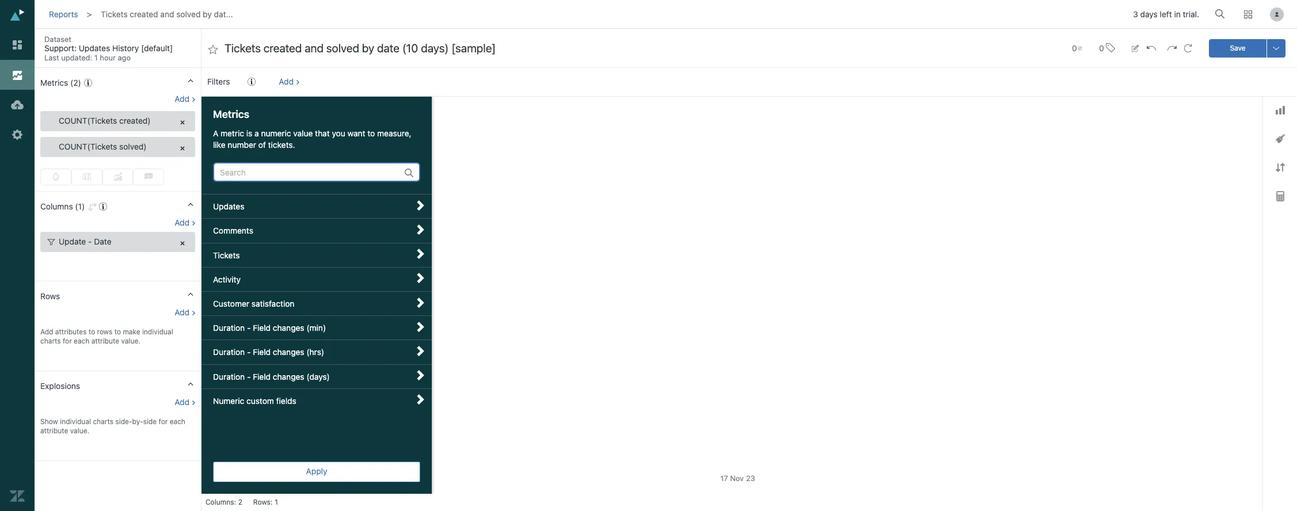 Task type: vqa. For each thing, say whether or not it's contained in the screenshot.
1st peterson from the top
no



Task type: locate. For each thing, give the bounding box(es) containing it.
comments
[[213, 226, 253, 236]]

duration - field changes (hrs)
[[213, 347, 324, 357]]

arrow right12 image for activity
[[415, 273, 426, 283]]

tickets up dataset support: updates history [default] last updated: 1 hour ago
[[101, 9, 128, 19]]

- down the "customer satisfaction"
[[247, 323, 251, 333]]

0 horizontal spatial charts
[[40, 337, 61, 346]]

duration for duration - field changes (days)
[[213, 372, 245, 382]]

metric
[[221, 128, 244, 138]]

4 arrow right12 image from the top
[[415, 370, 426, 381]]

updates up 'comments'
[[213, 202, 244, 211]]

tickets up activity
[[213, 250, 240, 260]]

- up the numeric custom fields
[[247, 372, 251, 382]]

0 vertical spatial changes
[[273, 323, 304, 333]]

ago
[[118, 53, 131, 62]]

1 vertical spatial individual
[[60, 418, 91, 426]]

5 arrow right12 image from the top
[[415, 395, 426, 405]]

tickets for tickets created and solved by dat...
[[101, 9, 128, 19]]

1 duration from the top
[[213, 323, 245, 333]]

individual
[[142, 328, 173, 336], [60, 418, 91, 426]]

0 horizontal spatial open in-app guide image
[[84, 79, 92, 87]]

measure,
[[377, 128, 411, 138]]

arrow right12 image for updates
[[415, 200, 426, 211]]

count(tickets
[[59, 116, 117, 126], [59, 142, 117, 151]]

2 horizontal spatial to
[[368, 128, 375, 138]]

add
[[279, 77, 294, 86], [175, 94, 189, 104], [175, 218, 189, 228], [175, 308, 189, 317], [40, 328, 53, 336], [175, 397, 189, 407]]

0 vertical spatial each
[[74, 337, 89, 346]]

3 field from the top
[[253, 372, 271, 382]]

columns:
[[206, 498, 236, 507]]

0 vertical spatial field
[[253, 323, 271, 333]]

0 vertical spatial value.
[[121, 337, 140, 346]]

duration for duration - field changes (hrs)
[[213, 347, 245, 357]]

0 vertical spatial created
[[130, 9, 158, 19]]

arrow right12 image
[[415, 200, 426, 211], [415, 249, 426, 259], [415, 297, 426, 308], [415, 370, 426, 381]]

0 inside 0 popup button
[[1072, 43, 1077, 53]]

1 vertical spatial charts
[[93, 418, 113, 426]]

satisfaction
[[252, 299, 294, 309]]

to
[[368, 128, 375, 138], [89, 328, 95, 336], [114, 328, 121, 336]]

2 count(tickets from the top
[[59, 142, 117, 151]]

1 left hour
[[94, 53, 98, 62]]

2 vertical spatial changes
[[273, 372, 304, 382]]

individual right make at the bottom
[[142, 328, 173, 336]]

1 0 from the left
[[1072, 43, 1077, 53]]

0 horizontal spatial updates
[[79, 43, 110, 53]]

0 vertical spatial individual
[[142, 328, 173, 336]]

field for (days)
[[253, 372, 271, 382]]

value. down explosions
[[70, 427, 89, 435]]

2 close2 image from the top
[[178, 240, 187, 248]]

1 horizontal spatial metrics
[[213, 108, 249, 120]]

duration for duration - field changes (min)
[[213, 323, 245, 333]]

value.
[[121, 337, 140, 346], [70, 427, 89, 435]]

updated:
[[61, 53, 92, 62]]

0 right 0 popup button
[[1099, 43, 1104, 53]]

1 vertical spatial field
[[253, 347, 271, 357]]

3 arrow right12 image from the top
[[415, 297, 426, 308]]

0 horizontal spatial attribute
[[40, 427, 68, 435]]

0 vertical spatial attribute
[[91, 337, 119, 346]]

fields
[[276, 396, 296, 406]]

updates left history
[[79, 43, 110, 53]]

metrics
[[40, 78, 68, 88], [213, 108, 249, 120]]

field for (hrs)
[[253, 347, 271, 357]]

save
[[1230, 43, 1246, 52]]

value. down make at the bottom
[[121, 337, 140, 346]]

1 arrow right12 image from the top
[[415, 225, 426, 235]]

1 vertical spatial close2 image
[[178, 240, 187, 248]]

charts down attributes
[[40, 337, 61, 346]]

value. inside show individual charts side-by-side for each attribute value.
[[70, 427, 89, 435]]

customer
[[213, 299, 249, 309]]

1 count(tickets from the top
[[59, 116, 117, 126]]

changes for (min)
[[273, 323, 304, 333]]

- down duration - field changes (min)
[[247, 347, 251, 357]]

0 vertical spatial charts
[[40, 337, 61, 346]]

2 vertical spatial duration
[[213, 372, 245, 382]]

show
[[40, 418, 58, 426]]

created for tickets created
[[249, 105, 274, 114]]

like
[[213, 140, 226, 150]]

2 arrow right12 image from the top
[[415, 273, 426, 283]]

1 horizontal spatial value.
[[121, 337, 140, 346]]

0 vertical spatial count(tickets
[[59, 116, 117, 126]]

1 close2 image from the top
[[178, 119, 187, 127]]

last
[[44, 53, 59, 62]]

1 horizontal spatial 1
[[275, 498, 278, 507]]

1 horizontal spatial charts
[[93, 418, 113, 426]]

open in-app guide image
[[84, 79, 92, 87], [99, 203, 107, 211]]

0 vertical spatial 1
[[94, 53, 98, 62]]

0 vertical spatial updates
[[79, 43, 110, 53]]

1 vertical spatial tickets
[[223, 105, 247, 114]]

0 button
[[1067, 37, 1087, 60]]

left
[[1160, 9, 1172, 19]]

to right rows
[[114, 328, 121, 336]]

add inside add attributes to rows to make individual charts for each attribute value.
[[40, 328, 53, 336]]

count(tickets solved)
[[59, 142, 147, 151]]

count(tickets inside count(tickets solved) link
[[59, 142, 117, 151]]

created)
[[119, 116, 151, 126]]

field up custom
[[253, 372, 271, 382]]

count(tickets for count(tickets created)
[[59, 116, 117, 126]]

0 horizontal spatial 1
[[94, 53, 98, 62]]

for right side
[[159, 418, 168, 426]]

0 vertical spatial tickets
[[101, 9, 128, 19]]

combined shape image
[[1276, 134, 1285, 144]]

-
[[88, 237, 92, 247], [247, 323, 251, 333], [247, 347, 251, 357], [247, 372, 251, 382]]

3 duration from the top
[[213, 372, 245, 382]]

field up duration - field changes (hrs) at the bottom left of the page
[[253, 323, 271, 333]]

1
[[94, 53, 98, 62], [275, 498, 278, 507]]

1 horizontal spatial updates
[[213, 202, 244, 211]]

1 field from the top
[[253, 323, 271, 333]]

open in-app guide image right (2)
[[84, 79, 92, 87]]

1 horizontal spatial created
[[249, 105, 274, 114]]

4 arrow right12 image from the top
[[415, 346, 426, 356]]

created up a
[[249, 105, 274, 114]]

columns
[[40, 202, 73, 211]]

add left attributes
[[40, 328, 53, 336]]

tickets created
[[223, 105, 274, 114]]

field
[[253, 323, 271, 333], [253, 347, 271, 357], [253, 372, 271, 382]]

0 horizontal spatial to
[[89, 328, 95, 336]]

0 vertical spatial duration
[[213, 323, 245, 333]]

explosions
[[40, 381, 80, 391]]

custom
[[246, 396, 274, 406]]

tickets
[[101, 9, 128, 19], [223, 105, 247, 114], [213, 250, 240, 260]]

tickets up metric on the left top
[[223, 105, 247, 114]]

3 days left in trial.
[[1133, 9, 1199, 19]]

0 horizontal spatial metrics
[[40, 78, 68, 88]]

arrow right12 image
[[415, 225, 426, 235], [415, 273, 426, 283], [415, 322, 426, 332], [415, 346, 426, 356], [415, 395, 426, 405]]

2 duration from the top
[[213, 347, 245, 357]]

0 vertical spatial for
[[63, 337, 72, 346]]

0 horizontal spatial value.
[[70, 427, 89, 435]]

1 vertical spatial for
[[159, 418, 168, 426]]

duration down duration - field changes (min)
[[213, 347, 245, 357]]

days
[[1140, 9, 1158, 19]]

graph image
[[1276, 106, 1285, 115]]

in
[[1174, 9, 1181, 19]]

3 changes from the top
[[273, 372, 304, 382]]

solved
[[176, 9, 201, 19]]

1 vertical spatial attribute
[[40, 427, 68, 435]]

0
[[1072, 43, 1077, 53], [1099, 43, 1104, 53]]

for inside show individual charts side-by-side for each attribute value.
[[159, 418, 168, 426]]

other options image
[[1272, 43, 1281, 53]]

dat...
[[214, 9, 233, 19]]

date
[[94, 237, 111, 247]]

by-
[[132, 418, 143, 426]]

0 left 0 button
[[1072, 43, 1077, 53]]

count(tickets up equalizer3 icon
[[59, 142, 117, 151]]

close2 image
[[178, 145, 187, 153]]

0 vertical spatial close2 image
[[178, 119, 187, 127]]

3 arrow right12 image from the top
[[415, 322, 426, 332]]

count(tickets up count(tickets solved)
[[59, 116, 117, 126]]

duration down customer
[[213, 323, 245, 333]]

changes left (min)
[[273, 323, 304, 333]]

a
[[213, 128, 218, 138]]

attribute down rows
[[91, 337, 119, 346]]

count(tickets created) link
[[40, 111, 195, 131]]

1 arrow right12 image from the top
[[415, 200, 426, 211]]

you
[[332, 128, 345, 138]]

created left and
[[130, 9, 158, 19]]

[default]
[[141, 43, 173, 53]]

1 horizontal spatial each
[[170, 418, 185, 426]]

0 horizontal spatial created
[[130, 9, 158, 19]]

2 arrow right12 image from the top
[[415, 249, 426, 259]]

1 vertical spatial metrics
[[213, 108, 249, 120]]

0 for 0 button
[[1099, 43, 1104, 53]]

1 changes from the top
[[273, 323, 304, 333]]

2 vertical spatial field
[[253, 372, 271, 382]]

attribute down show in the bottom left of the page
[[40, 427, 68, 435]]

1 vertical spatial count(tickets
[[59, 142, 117, 151]]

0 horizontal spatial each
[[74, 337, 89, 346]]

1 horizontal spatial for
[[159, 418, 168, 426]]

numeric custom fields
[[213, 396, 296, 406]]

for
[[63, 337, 72, 346], [159, 418, 168, 426]]

each
[[74, 337, 89, 346], [170, 418, 185, 426]]

that
[[315, 128, 330, 138]]

close2 image
[[178, 119, 187, 127], [178, 240, 187, 248]]

- for duration - field changes (hrs)
[[247, 347, 251, 357]]

charts inside show individual charts side-by-side for each attribute value.
[[93, 418, 113, 426]]

1 horizontal spatial attribute
[[91, 337, 119, 346]]

update - date
[[59, 237, 111, 247]]

customer satisfaction
[[213, 299, 294, 309]]

open in-app guide image
[[248, 78, 256, 86]]

metrics left (2)
[[40, 78, 68, 88]]

each right side
[[170, 418, 185, 426]]

(1)
[[75, 202, 85, 211]]

count(tickets inside count(tickets created) link
[[59, 116, 117, 126]]

(hrs)
[[307, 347, 324, 357]]

0 vertical spatial metrics
[[40, 78, 68, 88]]

add right open in-app guide icon
[[279, 77, 294, 86]]

arrows image
[[1276, 163, 1285, 172]]

created
[[130, 9, 158, 19], [249, 105, 274, 114]]

changes left (hrs)
[[273, 347, 304, 357]]

open in-app guide image right (1)
[[99, 203, 107, 211]]

attribute
[[91, 337, 119, 346], [40, 427, 68, 435]]

changes up fields
[[273, 372, 304, 382]]

1 horizontal spatial individual
[[142, 328, 173, 336]]

- left date
[[88, 237, 92, 247]]

2 field from the top
[[253, 347, 271, 357]]

1 right rows:
[[275, 498, 278, 507]]

side-
[[115, 418, 132, 426]]

1 vertical spatial value.
[[70, 427, 89, 435]]

metrics up metric on the left top
[[213, 108, 249, 120]]

a
[[255, 128, 259, 138]]

0 horizontal spatial individual
[[60, 418, 91, 426]]

equalizer3 image
[[83, 173, 91, 181]]

0 button
[[1094, 36, 1120, 60]]

to right want
[[368, 128, 375, 138]]

numeric
[[213, 396, 244, 406]]

updates
[[79, 43, 110, 53], [213, 202, 244, 211]]

2
[[238, 498, 242, 507]]

0 horizontal spatial 0
[[1072, 43, 1077, 53]]

1 vertical spatial created
[[249, 105, 274, 114]]

each down attributes
[[74, 337, 89, 346]]

0 horizontal spatial for
[[63, 337, 72, 346]]

1 vertical spatial updates
[[213, 202, 244, 211]]

1 horizontal spatial 0
[[1099, 43, 1104, 53]]

charts left side-
[[93, 418, 113, 426]]

trial.
[[1183, 9, 1199, 19]]

0 inside 0 button
[[1099, 43, 1104, 53]]

2 changes from the top
[[273, 347, 304, 357]]

field down duration - field changes (min)
[[253, 347, 271, 357]]

1 vertical spatial each
[[170, 418, 185, 426]]

for down attributes
[[63, 337, 72, 346]]

duration
[[213, 323, 245, 333], [213, 347, 245, 357], [213, 372, 245, 382]]

add left numeric
[[175, 397, 189, 407]]

1 vertical spatial duration
[[213, 347, 245, 357]]

changes
[[273, 323, 304, 333], [273, 347, 304, 357], [273, 372, 304, 382]]

1 vertical spatial open in-app guide image
[[99, 203, 107, 211]]

0 vertical spatial open in-app guide image
[[84, 79, 92, 87]]

close2 image inside count(tickets created) link
[[178, 119, 187, 127]]

and
[[160, 9, 174, 19]]

field for (min)
[[253, 323, 271, 333]]

individual right show in the bottom left of the page
[[60, 418, 91, 426]]

None text field
[[225, 41, 1049, 56]]

1 vertical spatial changes
[[273, 347, 304, 357]]

reports
[[49, 9, 78, 19]]

to left rows
[[89, 328, 95, 336]]

3
[[1133, 9, 1138, 19]]

duration up numeric
[[213, 372, 245, 382]]

2 0 from the left
[[1099, 43, 1104, 53]]



Task type: describe. For each thing, give the bounding box(es) containing it.
attributes
[[55, 328, 87, 336]]

want
[[348, 128, 365, 138]]

save group
[[1209, 39, 1286, 57]]

- for update - date
[[88, 237, 92, 247]]

number
[[228, 140, 256, 150]]

- for duration - field changes (days)
[[247, 372, 251, 382]]

history
[[112, 43, 139, 53]]

charts inside add attributes to rows to make individual charts for each attribute value.
[[40, 337, 61, 346]]

columns (1)
[[40, 202, 85, 211]]

close2 image inside update - date link
[[178, 240, 187, 248]]

tickets.
[[268, 140, 295, 150]]

reports image
[[10, 67, 25, 82]]

a metric is a numeric value that you want to measure, like number of tickets.
[[213, 128, 411, 150]]

bubble dots image
[[145, 173, 153, 181]]

tickets created and solved by dat...
[[101, 9, 233, 19]]

rows:
[[253, 498, 273, 507]]

attribute inside show individual charts side-by-side for each attribute value.
[[40, 427, 68, 435]]

add attributes to rows to make individual charts for each attribute value.
[[40, 328, 173, 346]]

each inside add attributes to rows to make individual charts for each attribute value.
[[74, 337, 89, 346]]

show individual charts side-by-side for each attribute value.
[[40, 418, 185, 435]]

arrow right12 image for tickets
[[415, 249, 426, 259]]

filters
[[207, 77, 230, 86]]

rows
[[97, 328, 112, 336]]

update
[[59, 237, 86, 247]]

dataset support: updates history [default] last updated: 1 hour ago
[[44, 35, 173, 62]]

dataset
[[44, 35, 71, 44]]

each inside show individual charts side-by-side for each attribute value.
[[170, 418, 185, 426]]

created for tickets created and solved by dat...
[[130, 9, 158, 19]]

support:
[[44, 43, 77, 53]]

numeric
[[261, 128, 291, 138]]

count(tickets solved) link
[[40, 137, 195, 157]]

arrow right12 image for numeric custom fields
[[415, 395, 426, 405]]

arrow right12 image for customer satisfaction
[[415, 297, 426, 308]]

metrics for metrics (2)
[[40, 78, 68, 88]]

make
[[123, 328, 140, 336]]

changes for (days)
[[273, 372, 304, 382]]

datasets image
[[10, 97, 25, 112]]

count(tickets created)
[[59, 116, 151, 126]]

stats up image
[[114, 173, 122, 181]]

arrow right14 image
[[191, 37, 202, 48]]

individual inside show individual charts side-by-side for each attribute value.
[[60, 418, 91, 426]]

arrow right12 image for duration - field changes (hrs)
[[415, 346, 426, 356]]

activity
[[213, 275, 241, 284]]

rows
[[40, 291, 60, 301]]

(2)
[[70, 78, 81, 88]]

zendesk products image
[[1244, 10, 1252, 18]]

side
[[143, 418, 157, 426]]

arrow right12 image for duration - field changes (days)
[[415, 370, 426, 381]]

duration - field changes (days)
[[213, 372, 330, 382]]

metrics (2)
[[40, 78, 81, 88]]

arrow right12 image for comments
[[415, 225, 426, 235]]

droplet2 image
[[52, 173, 60, 181]]

for inside add attributes to rows to make individual charts for each attribute value.
[[63, 337, 72, 346]]

arrow right12 image for duration - field changes (min)
[[415, 322, 426, 332]]

0 for 0 popup button
[[1072, 43, 1077, 53]]

filter4 image
[[47, 238, 55, 247]]

apply button
[[213, 462, 420, 483]]

2 vertical spatial tickets
[[213, 250, 240, 260]]

columns: 2
[[206, 498, 242, 507]]

to inside a metric is a numeric value that you want to measure, like number of tickets.
[[368, 128, 375, 138]]

attribute inside add attributes to rows to make individual charts for each attribute value.
[[91, 337, 119, 346]]

changes for (hrs)
[[273, 347, 304, 357]]

update - date link
[[40, 232, 195, 252]]

1 horizontal spatial open in-app guide image
[[99, 203, 107, 211]]

dashboard image
[[10, 37, 25, 52]]

(days)
[[307, 372, 330, 382]]

value
[[293, 128, 313, 138]]

admin image
[[10, 127, 25, 142]]

duration - field changes (min)
[[213, 323, 326, 333]]

hour
[[100, 53, 116, 62]]

add up close2 image
[[175, 94, 189, 104]]

add left customer
[[175, 308, 189, 317]]

save button
[[1209, 39, 1267, 57]]

apply
[[306, 466, 327, 476]]

by
[[203, 9, 212, 19]]

1 vertical spatial 1
[[275, 498, 278, 507]]

zendesk image
[[10, 489, 25, 504]]

value. inside add attributes to rows to make individual charts for each attribute value.
[[121, 337, 140, 346]]

count(tickets for count(tickets solved)
[[59, 142, 117, 151]]

add left 'comments'
[[175, 218, 189, 228]]

(min)
[[307, 323, 326, 333]]

metrics for metrics
[[213, 108, 249, 120]]

tickets for tickets created
[[223, 105, 247, 114]]

calc image
[[1276, 191, 1284, 202]]

solved)
[[119, 142, 147, 151]]

Search text field
[[214, 164, 405, 181]]

1 inside dataset support: updates history [default] last updated: 1 hour ago
[[94, 53, 98, 62]]

rows: 1
[[253, 498, 278, 507]]

updates inside dataset support: updates history [default] last updated: 1 hour ago
[[79, 43, 110, 53]]

is
[[246, 128, 252, 138]]

individual inside add attributes to rows to make individual charts for each attribute value.
[[142, 328, 173, 336]]

- for duration - field changes (min)
[[247, 323, 251, 333]]

1 horizontal spatial to
[[114, 328, 121, 336]]

Search... field
[[1217, 5, 1229, 22]]

of
[[258, 140, 266, 150]]



